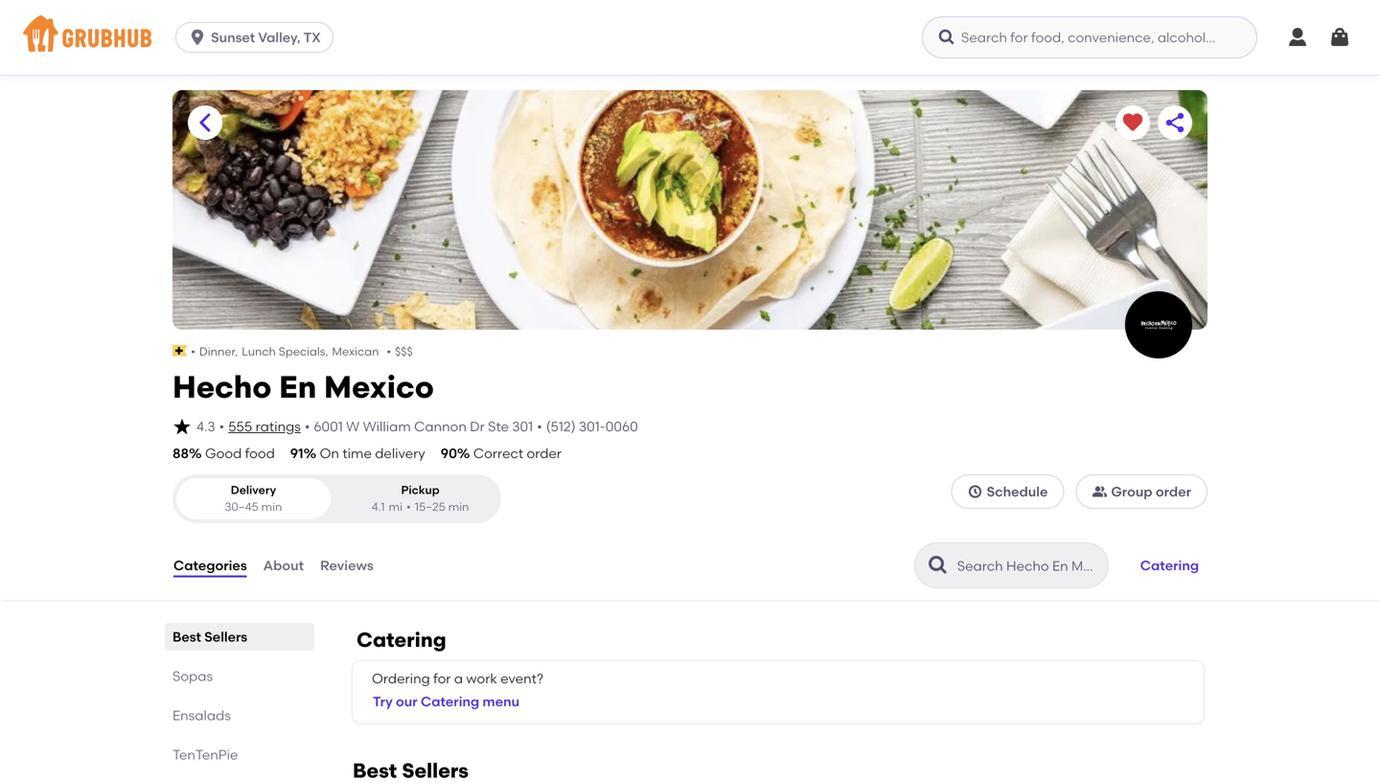 Task type: locate. For each thing, give the bounding box(es) containing it.
subscription pass image
[[173, 345, 187, 357]]

schedule button
[[951, 475, 1064, 509]]

best
[[173, 629, 201, 645]]

ordering
[[372, 670, 430, 687]]

en
[[279, 368, 317, 405]]

tx
[[303, 29, 321, 46]]

0 horizontal spatial order
[[527, 445, 562, 462]]

0 vertical spatial order
[[527, 445, 562, 462]]

order down (512)
[[527, 445, 562, 462]]

delivery
[[375, 445, 425, 462]]

try
[[373, 694, 393, 710]]

categories
[[173, 557, 247, 573]]

event?
[[501, 670, 543, 687]]

lunch
[[242, 345, 276, 358]]

• left 6001
[[305, 418, 310, 435]]

pickup
[[401, 483, 440, 497]]

0 horizontal spatial min
[[261, 500, 282, 514]]

2 vertical spatial catering
[[421, 694, 479, 710]]

1 vertical spatial svg image
[[968, 484, 983, 500]]

delivery 30–45 min
[[225, 483, 282, 514]]

mi
[[389, 500, 403, 514]]

on time delivery
[[320, 445, 425, 462]]

•
[[191, 345, 195, 358], [387, 345, 391, 358], [219, 418, 224, 435], [305, 418, 310, 435], [537, 418, 542, 435], [406, 500, 411, 514]]

option group containing delivery 30–45 min
[[173, 475, 501, 523]]

min
[[261, 500, 282, 514], [448, 500, 469, 514]]

order right group in the right bottom of the page
[[1156, 484, 1191, 500]]

try our catering menu button
[[364, 681, 528, 723]]

pickup 4.1 mi • 15–25 min
[[372, 483, 469, 514]]

ratings
[[256, 418, 301, 435]]

1 horizontal spatial min
[[448, 500, 469, 514]]

catering
[[1140, 557, 1199, 573], [357, 628, 446, 652], [421, 694, 479, 710]]

our
[[396, 694, 418, 710]]

sunset valley, tx button
[[176, 22, 341, 53]]

order
[[527, 445, 562, 462], [1156, 484, 1191, 500]]

• right subscription pass icon at the left top of the page
[[191, 345, 195, 358]]

2 min from the left
[[448, 500, 469, 514]]

min inside delivery 30–45 min
[[261, 500, 282, 514]]

• right 4.3
[[219, 418, 224, 435]]

svg image inside schedule button
[[968, 484, 983, 500]]

Search Hecho En Mexico search field
[[955, 557, 1102, 575]]

4.3
[[196, 418, 215, 435]]

good food
[[205, 445, 275, 462]]

• right the 301 on the bottom of page
[[537, 418, 542, 435]]

categories button
[[173, 531, 248, 600]]

a
[[454, 670, 463, 687]]

cannon
[[414, 418, 467, 435]]

88
[[173, 445, 189, 462]]

0 vertical spatial catering
[[1140, 557, 1199, 573]]

catering down group order
[[1140, 557, 1199, 573]]

group order
[[1111, 484, 1191, 500]]

catering up ordering
[[357, 628, 446, 652]]

1 horizontal spatial order
[[1156, 484, 1191, 500]]

15–25
[[415, 500, 446, 514]]

svg image inside sunset valley, tx button
[[188, 28, 207, 47]]

catering down "for"
[[421, 694, 479, 710]]

• right mi
[[406, 500, 411, 514]]

min right the 15–25
[[448, 500, 469, 514]]

mexican
[[332, 345, 379, 358]]

dr
[[470, 418, 485, 435]]

time
[[342, 445, 372, 462]]

catering inside catering button
[[1140, 557, 1199, 573]]

food
[[245, 445, 275, 462]]

svg image
[[1286, 26, 1309, 49], [188, 28, 207, 47], [937, 28, 957, 47], [173, 417, 192, 436]]

order inside button
[[1156, 484, 1191, 500]]

specials,
[[279, 345, 328, 358]]

reviews button
[[319, 531, 375, 600]]

1 horizontal spatial svg image
[[1328, 26, 1351, 49]]

1 min from the left
[[261, 500, 282, 514]]

order for correct order
[[527, 445, 562, 462]]

0060
[[606, 418, 638, 435]]

group
[[1111, 484, 1153, 500]]

tentenpie
[[173, 747, 238, 763]]

min inside pickup 4.1 mi • 15–25 min
[[448, 500, 469, 514]]

1 vertical spatial order
[[1156, 484, 1191, 500]]

min down delivery
[[261, 500, 282, 514]]

ste
[[488, 418, 509, 435]]

0 vertical spatial svg image
[[1328, 26, 1351, 49]]

svg image
[[1328, 26, 1351, 49], [968, 484, 983, 500]]

schedule
[[987, 484, 1048, 500]]

0 horizontal spatial svg image
[[968, 484, 983, 500]]

correct
[[473, 445, 523, 462]]

caret left icon image
[[194, 111, 217, 134]]

4.3 • 555 ratings
[[196, 418, 301, 435]]

group order button
[[1076, 475, 1208, 509]]

catering inside ordering for a work event? try our catering menu
[[421, 694, 479, 710]]

option group
[[173, 475, 501, 523]]



Task type: describe. For each thing, give the bounding box(es) containing it.
hecho
[[173, 368, 272, 405]]

on
[[320, 445, 339, 462]]

sunset
[[211, 29, 255, 46]]

delivery
[[231, 483, 276, 497]]

search icon image
[[927, 554, 950, 577]]

$$$
[[395, 345, 413, 358]]

good
[[205, 445, 242, 462]]

dinner,
[[199, 345, 238, 358]]

saved restaurant button
[[1116, 105, 1150, 140]]

w
[[346, 418, 360, 435]]

best sellers
[[173, 629, 247, 645]]

91
[[290, 445, 303, 462]]

90
[[441, 445, 457, 462]]

Search for food, convenience, alcohol... search field
[[922, 16, 1258, 58]]

• left $$$
[[387, 345, 391, 358]]

555
[[228, 418, 252, 435]]

30–45
[[225, 500, 258, 514]]

valley,
[[258, 29, 301, 46]]

• dinner, lunch specials, mexican • $$$
[[191, 345, 413, 358]]

301-
[[579, 418, 606, 435]]

william
[[363, 418, 411, 435]]

saved restaurant image
[[1121, 111, 1144, 134]]

about
[[263, 557, 304, 573]]

work
[[466, 670, 497, 687]]

catering button
[[1132, 544, 1208, 587]]

menu
[[483, 694, 520, 710]]

order for group order
[[1156, 484, 1191, 500]]

1 vertical spatial catering
[[357, 628, 446, 652]]

mexico
[[324, 368, 434, 405]]

share icon image
[[1164, 111, 1187, 134]]

main navigation navigation
[[0, 0, 1380, 75]]

sunset valley, tx
[[211, 29, 321, 46]]

ensalads
[[173, 707, 231, 724]]

• 6001 w william cannon dr ste 301 • (512) 301-0060
[[305, 418, 638, 435]]

4.1
[[372, 500, 385, 514]]

svg image inside main navigation navigation
[[1328, 26, 1351, 49]]

sopas
[[173, 668, 213, 684]]

about button
[[262, 531, 305, 600]]

sellers
[[204, 629, 247, 645]]

correct order
[[473, 445, 562, 462]]

301
[[512, 418, 533, 435]]

hecho en mexico
[[173, 368, 434, 405]]

reviews
[[320, 557, 374, 573]]

ordering for a work event? try our catering menu
[[372, 670, 543, 710]]

(512)
[[546, 418, 576, 435]]

6001
[[314, 418, 343, 435]]

for
[[433, 670, 451, 687]]

people icon image
[[1092, 484, 1107, 500]]

• inside pickup 4.1 mi • 15–25 min
[[406, 500, 411, 514]]



Task type: vqa. For each thing, say whether or not it's contained in the screenshot.
EVENT? in the bottom of the page
yes



